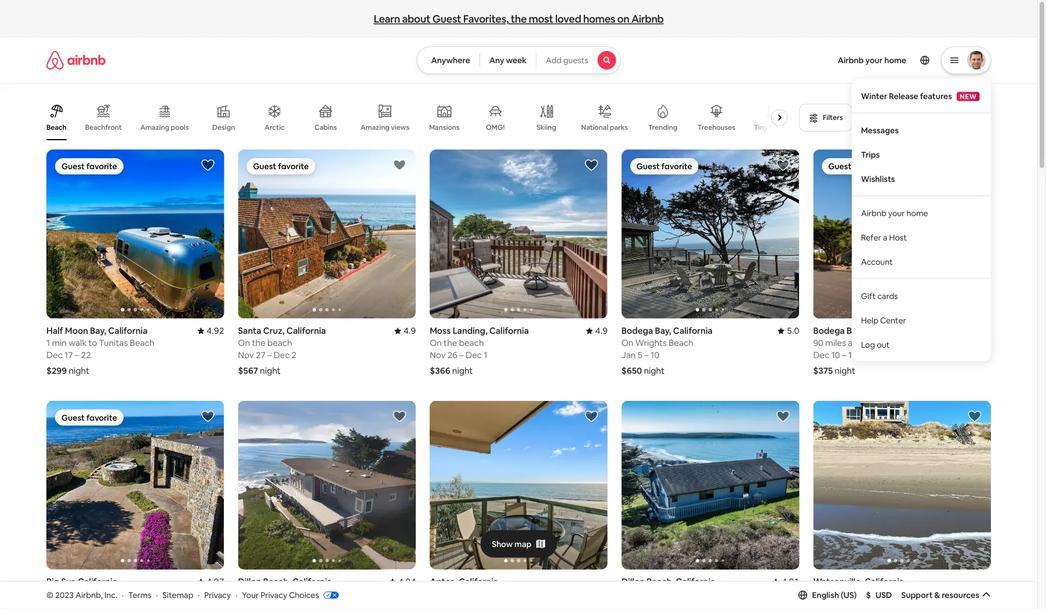 Task type: describe. For each thing, give the bounding box(es) containing it.
california for big sur, california 91 miles away
[[78, 577, 117, 588]]

account
[[862, 257, 893, 267]]

none search field containing anywhere
[[417, 46, 621, 74]]

any
[[490, 55, 505, 66]]

bodega for wrights
[[622, 325, 653, 337]]

beach inside group
[[46, 123, 67, 132]]

arctic
[[265, 123, 285, 132]]

resources
[[942, 591, 980, 601]]

– for nov 26 – dec 1
[[460, 350, 464, 361]]

winter
[[862, 91, 888, 101]]

0 vertical spatial home
[[885, 55, 907, 66]]

total
[[898, 113, 913, 122]]

amazing for amazing pools
[[140, 123, 169, 132]]

omg!
[[486, 123, 505, 132]]

treehouses
[[698, 123, 736, 132]]

– for dec 10 – 15
[[843, 350, 847, 361]]

guest
[[433, 12, 461, 26]]

california inside watsonville, california on zmudowski state beach
[[865, 577, 905, 588]]

beach inside half moon bay, california 1 min walk to tunitas beach dec 17 – 22 $299 night
[[130, 338, 155, 349]]

4.92 out of 5 average rating image
[[197, 325, 224, 337]]

airbnb inside learn about guest favorites, the most loved homes on airbnb link
[[632, 12, 664, 26]]

any week button
[[480, 46, 537, 74]]

add to wishlist: half moon bay, california image
[[201, 158, 215, 172]]

learn
[[374, 12, 400, 26]]

nov for nov 26 – dec 1
[[430, 350, 446, 361]]

0 horizontal spatial 4.94
[[399, 577, 416, 588]]

refer
[[862, 232, 882, 243]]

5.0
[[787, 325, 800, 337]]

anywhere button
[[417, 46, 480, 74]]

0 horizontal spatial 4.94 out of 5 average rating image
[[389, 577, 416, 588]]

big sur, california 91 miles away
[[46, 577, 117, 600]]

0 vertical spatial airbnb your home
[[838, 55, 907, 66]]

parks
[[610, 123, 628, 132]]

0 horizontal spatial homes
[[583, 12, 616, 26]]

show
[[492, 539, 513, 550]]

show map button
[[481, 531, 557, 559]]

1 vertical spatial airbnb
[[838, 55, 864, 66]]

dec inside 'santa cruz, california on the beach nov 27 – dec 2 $567 night'
[[274, 350, 290, 361]]

english (us) button
[[799, 591, 857, 601]]

tiny
[[754, 123, 768, 132]]

log
[[862, 340, 876, 350]]

trips
[[862, 149, 880, 160]]

2023
[[55, 590, 74, 601]]

beach, for dillon beach, california near brazil beach
[[263, 577, 291, 588]]

night inside bodega bay, california on wrights beach jan 5 – 10 $650 night
[[644, 365, 665, 377]]

bay, for bodega bay, california 90 miles away dec 10 – 15 $375 night
[[847, 325, 864, 337]]

favorites,
[[463, 12, 509, 26]]

cruz,
[[263, 325, 285, 337]]

90
[[814, 338, 824, 349]]

4.9 out of 5 average rating image for moss landing, california on the beach nov 26 – dec 1 $366 night
[[586, 325, 608, 337]]

moss landing, california on the beach nov 26 – dec 1 $366 night
[[430, 325, 529, 377]]

out
[[877, 340, 890, 350]]

support
[[902, 591, 933, 601]]

inc.
[[104, 590, 117, 601]]

to
[[89, 338, 97, 349]]

1 vertical spatial airbnb your home link
[[852, 201, 992, 225]]

terms · sitemap · privacy ·
[[128, 590, 238, 601]]

usd
[[876, 591, 893, 601]]

bodega bay, california 90 miles away dec 10 – 15 $375 night
[[814, 325, 905, 377]]

views
[[391, 123, 410, 132]]

dec inside half moon bay, california 1 min walk to tunitas beach dec 17 – 22 $299 night
[[46, 350, 63, 361]]

california for dillon beach, california near brazil beach
[[293, 577, 332, 588]]

add to wishlist: bodega bay, california image
[[777, 158, 790, 172]]

$ usd
[[867, 591, 893, 601]]

dillon for dillon beach, california
[[622, 577, 645, 588]]

miles for bodega
[[826, 338, 847, 349]]

3 · from the left
[[198, 590, 200, 601]]

2 · from the left
[[156, 590, 158, 601]]

gift
[[862, 291, 876, 301]]

add to wishlist: moss landing, california image
[[585, 158, 599, 172]]

1 inside moss landing, california on the beach nov 26 – dec 1 $366 night
[[484, 350, 488, 361]]

beach for cruz,
[[267, 338, 292, 349]]

$366
[[430, 365, 451, 377]]

walk
[[69, 338, 87, 349]]

english (us)
[[813, 591, 857, 601]]

host
[[890, 232, 907, 243]]

$
[[867, 591, 871, 601]]

choices
[[289, 590, 319, 601]]

0 vertical spatial airbnb your home link
[[831, 48, 914, 73]]

bay, for bodega bay, california on wrights beach jan 5 – 10 $650 night
[[655, 325, 672, 337]]

trending
[[649, 123, 678, 132]]

trips link
[[852, 143, 992, 167]]

wishlists
[[862, 174, 896, 184]]

week
[[506, 55, 527, 66]]

support & resources button
[[902, 591, 992, 601]]

a
[[884, 232, 888, 243]]

profile element
[[635, 37, 992, 362]]

jan
[[622, 350, 636, 361]]

5.0 out of 5 average rating image
[[778, 325, 800, 337]]

terms link
[[128, 590, 151, 601]]

1 horizontal spatial 4.94
[[974, 325, 992, 337]]

most
[[529, 12, 554, 26]]

add to wishlist: watsonville, california image
[[968, 410, 982, 424]]

california for bodega bay, california 90 miles away dec 10 – 15 $375 night
[[865, 325, 905, 337]]

airbnb,
[[76, 590, 103, 601]]

22
[[81, 350, 91, 361]]

your privacy choices link
[[242, 590, 339, 602]]

log out
[[862, 340, 890, 350]]

the for 26
[[444, 338, 457, 349]]

california for bodega bay, california on wrights beach jan 5 – 10 $650 night
[[674, 325, 713, 337]]

dillon for dillon beach, california near brazil beach
[[238, 577, 261, 588]]

log out button
[[852, 333, 992, 357]]

bodega for miles
[[814, 325, 845, 337]]

add guests button
[[536, 46, 621, 74]]

near
[[238, 589, 257, 600]]

amazing for amazing views
[[361, 123, 390, 132]]

1 inside half moon bay, california 1 min walk to tunitas beach dec 17 – 22 $299 night
[[46, 338, 50, 349]]

anywhere
[[431, 55, 470, 66]]

half
[[46, 325, 63, 337]]

help
[[862, 315, 879, 326]]

15
[[849, 350, 857, 361]]

new
[[960, 92, 977, 101]]

– for jan 5 – 10
[[645, 350, 649, 361]]

learn about guest favorites, the most loved homes on airbnb
[[374, 12, 664, 26]]

add to wishlist: dillon beach, california image
[[777, 410, 790, 424]]

bay, inside half moon bay, california 1 min walk to tunitas beach dec 17 – 22 $299 night
[[90, 325, 106, 337]]

© 2023 airbnb, inc. ·
[[46, 590, 124, 601]]

your
[[242, 590, 259, 601]]

refer a host link
[[852, 225, 992, 250]]

17
[[65, 350, 73, 361]]

half moon bay, california 1 min walk to tunitas beach dec 17 – 22 $299 night
[[46, 325, 155, 377]]

california for santa cruz, california on the beach nov 27 – dec 2 $567 night
[[287, 325, 326, 337]]

california for moss landing, california on the beach nov 26 – dec 1 $366 night
[[490, 325, 529, 337]]

91
[[46, 589, 55, 600]]

amazing pools
[[140, 123, 189, 132]]

&
[[935, 591, 941, 601]]

english
[[813, 591, 840, 601]]

california inside half moon bay, california 1 min walk to tunitas beach dec 17 – 22 $299 night
[[108, 325, 148, 337]]

refer a host
[[862, 232, 907, 243]]

$567
[[238, 365, 258, 377]]

tiny homes
[[754, 123, 792, 132]]

bodega bay, california on wrights beach jan 5 – 10 $650 night
[[622, 325, 713, 377]]



Task type: vqa. For each thing, say whether or not it's contained in the screenshot.
the $375
yes



Task type: locate. For each thing, give the bounding box(es) containing it.
0 horizontal spatial 4.9 out of 5 average rating image
[[394, 325, 416, 337]]

california inside 'santa cruz, california on the beach nov 27 – dec 2 $567 night'
[[287, 325, 326, 337]]

the
[[511, 12, 527, 26], [252, 338, 266, 349], [444, 338, 457, 349]]

0 horizontal spatial amazing
[[140, 123, 169, 132]]

night down 27
[[260, 365, 281, 377]]

10 inside 'bodega bay, california 90 miles away dec 10 – 15 $375 night'
[[832, 350, 841, 361]]

10
[[651, 350, 660, 361], [832, 350, 841, 361]]

california for dillon beach, california
[[676, 577, 716, 588]]

on inside moss landing, california on the beach nov 26 – dec 1 $366 night
[[430, 338, 442, 349]]

beach
[[267, 338, 292, 349], [459, 338, 484, 349]]

pools
[[171, 123, 189, 132]]

2 bodega from the left
[[814, 325, 845, 337]]

landing,
[[453, 325, 488, 337]]

dec down 90
[[814, 350, 830, 361]]

10 down wrights
[[651, 350, 660, 361]]

wishlists link
[[852, 167, 992, 191]]

wrights
[[636, 338, 667, 349]]

1 · from the left
[[122, 590, 124, 601]]

1 vertical spatial home
[[907, 208, 929, 219]]

– inside 'santa cruz, california on the beach nov 27 – dec 2 $567 night'
[[267, 350, 272, 361]]

2 4.9 out of 5 average rating image from the left
[[586, 325, 608, 337]]

on for bodega
[[622, 338, 634, 349]]

10 inside bodega bay, california on wrights beach jan 5 – 10 $650 night
[[651, 350, 660, 361]]

your up host
[[889, 208, 905, 219]]

design
[[212, 123, 235, 132]]

– left 15
[[843, 350, 847, 361]]

miles inside 'bodega bay, california 90 miles away dec 10 – 15 $375 night'
[[826, 338, 847, 349]]

dec inside moss landing, california on the beach nov 26 – dec 1 $366 night
[[466, 350, 482, 361]]

night inside 'santa cruz, california on the beach nov 27 – dec 2 $567 night'
[[260, 365, 281, 377]]

away up 15
[[848, 338, 869, 349]]

4.9 for moss landing, california on the beach nov 26 – dec 1 $366 night
[[596, 325, 608, 337]]

2 10 from the left
[[832, 350, 841, 361]]

miles inside big sur, california 91 miles away
[[57, 589, 78, 600]]

1 beach, from the left
[[263, 577, 291, 588]]

add to wishlist: santa cruz, california image
[[393, 158, 407, 172]]

nov inside moss landing, california on the beach nov 26 – dec 1 $366 night
[[430, 350, 446, 361]]

5 night from the left
[[835, 365, 856, 377]]

amazing left views at left
[[361, 123, 390, 132]]

2 beach, from the left
[[647, 577, 674, 588]]

homes left on
[[583, 12, 616, 26]]

1 vertical spatial away
[[80, 589, 100, 600]]

privacy right "your"
[[261, 590, 287, 601]]

4.9 out of 5 average rating image
[[394, 325, 416, 337], [586, 325, 608, 337]]

nov left 27
[[238, 350, 254, 361]]

account link
[[852, 250, 992, 274]]

0 vertical spatial away
[[848, 338, 869, 349]]

1 night from the left
[[69, 365, 89, 377]]

cards
[[878, 291, 898, 301]]

1 vertical spatial 4.94
[[399, 577, 416, 588]]

(us)
[[841, 591, 857, 601]]

bodega inside 'bodega bay, california 90 miles away dec 10 – 15 $375 night'
[[814, 325, 845, 337]]

watsonville,
[[814, 577, 863, 588]]

on for moss
[[430, 338, 442, 349]]

0 horizontal spatial 4.9
[[404, 325, 416, 337]]

nov for nov 27 – dec 2
[[238, 350, 254, 361]]

dec down min
[[46, 350, 63, 361]]

– right 27
[[267, 350, 272, 361]]

airbnb right on
[[632, 12, 664, 26]]

beach for landing,
[[459, 338, 484, 349]]

beach right the 'brazil'
[[282, 589, 307, 600]]

on down watsonville,
[[814, 589, 826, 600]]

0 horizontal spatial the
[[252, 338, 266, 349]]

on inside 'santa cruz, california on the beach nov 27 – dec 2 $567 night'
[[238, 338, 250, 349]]

bay, inside 'bodega bay, california 90 miles away dec 10 – 15 $375 night'
[[847, 325, 864, 337]]

sitemap link
[[163, 590, 193, 601]]

1 horizontal spatial bay,
[[655, 325, 672, 337]]

amazing views
[[361, 123, 410, 132]]

1 horizontal spatial the
[[444, 338, 457, 349]]

bay, up log
[[847, 325, 864, 337]]

0 vertical spatial 4.94
[[974, 325, 992, 337]]

night inside half moon bay, california 1 min walk to tunitas beach dec 17 – 22 $299 night
[[69, 365, 89, 377]]

None search field
[[417, 46, 621, 74]]

your
[[866, 55, 883, 66], [889, 208, 905, 219]]

beach right tunitas
[[130, 338, 155, 349]]

4.94 out of 5 average rating image
[[965, 325, 992, 337], [389, 577, 416, 588]]

27
[[256, 350, 265, 361]]

california inside big sur, california 91 miles away
[[78, 577, 117, 588]]

nov left 26
[[430, 350, 446, 361]]

1 4.9 from the left
[[404, 325, 416, 337]]

4 · from the left
[[236, 590, 238, 601]]

bodega up wrights
[[622, 325, 653, 337]]

airbnb up refer
[[862, 208, 887, 219]]

zmudowski
[[828, 589, 874, 600]]

california
[[108, 325, 148, 337], [287, 325, 326, 337], [490, 325, 529, 337], [674, 325, 713, 337], [865, 325, 905, 337], [78, 577, 117, 588], [293, 577, 332, 588], [459, 577, 498, 588], [676, 577, 716, 588], [865, 577, 905, 588]]

beach left the beachfront
[[46, 123, 67, 132]]

beach down landing,
[[459, 338, 484, 349]]

the for homes
[[511, 12, 527, 26]]

miles
[[826, 338, 847, 349], [57, 589, 78, 600]]

0 vertical spatial homes
[[583, 12, 616, 26]]

airbnb your home link up host
[[852, 201, 992, 225]]

0 horizontal spatial bay,
[[90, 325, 106, 337]]

26
[[448, 350, 458, 361]]

mansions
[[429, 123, 460, 132]]

the up 27
[[252, 338, 266, 349]]

beach, for dillon beach, california
[[647, 577, 674, 588]]

– for nov 27 – dec 2
[[267, 350, 272, 361]]

big
[[46, 577, 59, 588]]

·
[[122, 590, 124, 601], [156, 590, 158, 601], [198, 590, 200, 601], [236, 590, 238, 601]]

2 – from the left
[[267, 350, 272, 361]]

dillon beach, california
[[622, 577, 716, 588]]

©
[[46, 590, 53, 601]]

1 privacy from the left
[[204, 590, 231, 601]]

0 horizontal spatial beach
[[267, 338, 292, 349]]

– inside half moon bay, california 1 min walk to tunitas beach dec 17 – 22 $299 night
[[75, 350, 79, 361]]

airbnb your home up winter
[[838, 55, 907, 66]]

loved
[[556, 12, 581, 26]]

miles for big
[[57, 589, 78, 600]]

1 horizontal spatial beach
[[459, 338, 484, 349]]

4 night from the left
[[644, 365, 665, 377]]

night down the 22 in the left of the page
[[69, 365, 89, 377]]

bodega
[[622, 325, 653, 337], [814, 325, 845, 337]]

– inside moss landing, california on the beach nov 26 – dec 1 $366 night
[[460, 350, 464, 361]]

beach inside bodega bay, california on wrights beach jan 5 – 10 $650 night
[[669, 338, 694, 349]]

beach inside dillon beach, california near brazil beach
[[282, 589, 307, 600]]

2 horizontal spatial bay,
[[847, 325, 864, 337]]

1 – from the left
[[75, 350, 79, 361]]

add
[[546, 55, 562, 66]]

homes right tiny
[[770, 123, 792, 132]]

3 bay, from the left
[[847, 325, 864, 337]]

beach right state
[[899, 589, 923, 600]]

airbnb your home link up winter
[[831, 48, 914, 73]]

2 vertical spatial airbnb
[[862, 208, 887, 219]]

1 10 from the left
[[651, 350, 660, 361]]

2 privacy from the left
[[261, 590, 287, 601]]

california inside bodega bay, california on wrights beach jan 5 – 10 $650 night
[[674, 325, 713, 337]]

on down moss
[[430, 338, 442, 349]]

bodega inside bodega bay, california on wrights beach jan 5 – 10 $650 night
[[622, 325, 653, 337]]

4.9 out of 5 average rating image for santa cruz, california on the beach nov 27 – dec 2 $567 night
[[394, 325, 416, 337]]

1 horizontal spatial 4.94 out of 5 average rating image
[[965, 325, 992, 337]]

home up release on the right of the page
[[885, 55, 907, 66]]

1 horizontal spatial bodega
[[814, 325, 845, 337]]

privacy inside your privacy choices link
[[261, 590, 287, 601]]

away for sur,
[[80, 589, 100, 600]]

– right 17
[[75, 350, 79, 361]]

terms
[[128, 590, 151, 601]]

filters button
[[800, 104, 853, 132]]

filters
[[823, 113, 843, 122]]

the inside 'santa cruz, california on the beach nov 27 – dec 2 $567 night'
[[252, 338, 266, 349]]

0 horizontal spatial beach,
[[263, 577, 291, 588]]

bay, inside bodega bay, california on wrights beach jan 5 – 10 $650 night
[[655, 325, 672, 337]]

on
[[238, 338, 250, 349], [430, 338, 442, 349], [622, 338, 634, 349], [814, 589, 826, 600]]

dec inside 'bodega bay, california 90 miles away dec 10 – 15 $375 night'
[[814, 350, 830, 361]]

0 horizontal spatial dillon
[[238, 577, 261, 588]]

on for santa
[[238, 338, 250, 349]]

· right terms
[[156, 590, 158, 601]]

moon
[[65, 325, 88, 337]]

the left most
[[511, 12, 527, 26]]

2 nov from the left
[[430, 350, 446, 361]]

beach for bodega
[[669, 338, 694, 349]]

on up jan
[[622, 338, 634, 349]]

california inside 'bodega bay, california 90 miles away dec 10 – 15 $375 night'
[[865, 325, 905, 337]]

0 horizontal spatial privacy
[[204, 590, 231, 601]]

night down 26
[[452, 365, 473, 377]]

1 dec from the left
[[46, 350, 63, 361]]

1 horizontal spatial amazing
[[361, 123, 390, 132]]

beach inside 'santa cruz, california on the beach nov 27 – dec 2 $567 night'
[[267, 338, 292, 349]]

4.81
[[782, 577, 800, 588]]

bodega up 90
[[814, 325, 845, 337]]

0 vertical spatial your
[[866, 55, 883, 66]]

away left inc.
[[80, 589, 100, 600]]

0 horizontal spatial nov
[[238, 350, 254, 361]]

2 4.9 from the left
[[596, 325, 608, 337]]

1 beach from the left
[[267, 338, 292, 349]]

night right $650
[[644, 365, 665, 377]]

on inside bodega bay, california on wrights beach jan 5 – 10 $650 night
[[622, 338, 634, 349]]

messages
[[862, 125, 899, 136]]

1 nov from the left
[[238, 350, 254, 361]]

1 left min
[[46, 338, 50, 349]]

1 vertical spatial miles
[[57, 589, 78, 600]]

– inside bodega bay, california on wrights beach jan 5 – 10 $650 night
[[645, 350, 649, 361]]

1 vertical spatial homes
[[770, 123, 792, 132]]

support & resources
[[902, 591, 980, 601]]

help center link
[[852, 308, 992, 333]]

1 4.9 out of 5 average rating image from the left
[[394, 325, 416, 337]]

1 horizontal spatial your
[[889, 208, 905, 219]]

night inside 'bodega bay, california 90 miles away dec 10 – 15 $375 night'
[[835, 365, 856, 377]]

messages link
[[852, 118, 992, 143]]

2 beach from the left
[[459, 338, 484, 349]]

display
[[872, 113, 896, 122]]

beach, inside dillon beach, california near brazil beach
[[263, 577, 291, 588]]

add to wishlist: big sur, california image
[[201, 410, 215, 424]]

national parks
[[582, 123, 628, 132]]

add to wishlist: dillon beach, california image
[[393, 410, 407, 424]]

airbnb up winter
[[838, 55, 864, 66]]

dillon inside dillon beach, california near brazil beach
[[238, 577, 261, 588]]

– right 26
[[460, 350, 464, 361]]

1 horizontal spatial privacy
[[261, 590, 287, 601]]

4.81 out of 5 average rating image
[[773, 577, 800, 588]]

$299
[[46, 365, 67, 377]]

0 vertical spatial 4.94 out of 5 average rating image
[[965, 325, 992, 337]]

4.97 out of 5 average rating image
[[197, 577, 224, 588]]

2 bay, from the left
[[655, 325, 672, 337]]

1 horizontal spatial miles
[[826, 338, 847, 349]]

4 – from the left
[[645, 350, 649, 361]]

away inside big sur, california 91 miles away
[[80, 589, 100, 600]]

away
[[848, 338, 869, 349], [80, 589, 100, 600]]

on down santa
[[238, 338, 250, 349]]

beach
[[46, 123, 67, 132], [130, 338, 155, 349], [669, 338, 694, 349], [282, 589, 307, 600], [899, 589, 923, 600]]

on
[[618, 12, 630, 26]]

2 horizontal spatial the
[[511, 12, 527, 26]]

dec left 2
[[274, 350, 290, 361]]

1 bodega from the left
[[622, 325, 653, 337]]

3 dec from the left
[[466, 350, 482, 361]]

beach right wrights
[[669, 338, 694, 349]]

help center
[[862, 315, 907, 326]]

add to wishlist: aptos, california image
[[585, 410, 599, 424]]

any week
[[490, 55, 527, 66]]

dec right 26
[[466, 350, 482, 361]]

features
[[921, 91, 953, 101]]

10 left 15
[[832, 350, 841, 361]]

beach for watsonville,
[[899, 589, 923, 600]]

4.9 for santa cruz, california on the beach nov 27 – dec 2 $567 night
[[404, 325, 416, 337]]

1 horizontal spatial dillon
[[622, 577, 645, 588]]

1 vertical spatial 1
[[484, 350, 488, 361]]

national
[[582, 123, 609, 132]]

airbnb your home up host
[[862, 208, 929, 219]]

bay, up wrights
[[655, 325, 672, 337]]

0 horizontal spatial bodega
[[622, 325, 653, 337]]

about
[[402, 12, 431, 26]]

4.92
[[207, 325, 224, 337]]

california inside moss landing, california on the beach nov 26 – dec 1 $366 night
[[490, 325, 529, 337]]

airbnb your home link
[[831, 48, 914, 73], [852, 201, 992, 225]]

0 horizontal spatial 10
[[651, 350, 660, 361]]

on inside watsonville, california on zmudowski state beach
[[814, 589, 826, 600]]

1 horizontal spatial nov
[[430, 350, 446, 361]]

1 vertical spatial your
[[889, 208, 905, 219]]

beach for dillon
[[282, 589, 307, 600]]

miles down sur,
[[57, 589, 78, 600]]

away for bay,
[[848, 338, 869, 349]]

beach inside moss landing, california on the beach nov 26 – dec 1 $366 night
[[459, 338, 484, 349]]

3 – from the left
[[460, 350, 464, 361]]

1 horizontal spatial 10
[[832, 350, 841, 361]]

– inside 'bodega bay, california 90 miles away dec 10 – 15 $375 night'
[[843, 350, 847, 361]]

0 horizontal spatial away
[[80, 589, 100, 600]]

dec
[[46, 350, 63, 361], [274, 350, 290, 361], [466, 350, 482, 361], [814, 350, 830, 361]]

moss
[[430, 325, 451, 337]]

home up refer a host link
[[907, 208, 929, 219]]

group containing amazing views
[[46, 95, 793, 140]]

tunitas
[[99, 338, 128, 349]]

map
[[515, 539, 532, 550]]

3 night from the left
[[452, 365, 473, 377]]

1
[[46, 338, 50, 349], [484, 350, 488, 361]]

2 dec from the left
[[274, 350, 290, 361]]

1 horizontal spatial away
[[848, 338, 869, 349]]

skiing
[[537, 123, 557, 132]]

1 horizontal spatial homes
[[770, 123, 792, 132]]

1 vertical spatial airbnb your home
[[862, 208, 929, 219]]

1 vertical spatial 4.94 out of 5 average rating image
[[389, 577, 416, 588]]

the up 26
[[444, 338, 457, 349]]

· right inc.
[[122, 590, 124, 601]]

min
[[52, 338, 67, 349]]

the for 27
[[252, 338, 266, 349]]

beach inside watsonville, california on zmudowski state beach
[[899, 589, 923, 600]]

0 vertical spatial 1
[[46, 338, 50, 349]]

0 vertical spatial miles
[[826, 338, 847, 349]]

cabins
[[315, 123, 337, 132]]

privacy down 4.97
[[204, 590, 231, 601]]

miles right 90
[[826, 338, 847, 349]]

bay, up to
[[90, 325, 106, 337]]

group
[[46, 95, 793, 140], [46, 150, 224, 319], [238, 150, 416, 319], [430, 150, 608, 319], [622, 150, 800, 319], [814, 150, 992, 319], [46, 401, 224, 570], [238, 401, 416, 570], [430, 401, 608, 570], [622, 401, 800, 570], [814, 401, 992, 570]]

night inside moss landing, california on the beach nov 26 – dec 1 $366 night
[[452, 365, 473, 377]]

1 horizontal spatial 4.9
[[596, 325, 608, 337]]

watsonville, california on zmudowski state beach
[[814, 577, 923, 600]]

guests
[[564, 55, 589, 66]]

1 horizontal spatial 4.9 out of 5 average rating image
[[586, 325, 608, 337]]

2 night from the left
[[260, 365, 281, 377]]

– right 5
[[645, 350, 649, 361]]

privacy link
[[204, 590, 231, 601]]

0 horizontal spatial your
[[866, 55, 883, 66]]

beach down the cruz,
[[267, 338, 292, 349]]

aptos, california
[[430, 577, 498, 588]]

before
[[915, 113, 937, 122]]

aptos,
[[430, 577, 457, 588]]

nov inside 'santa cruz, california on the beach nov 27 – dec 2 $567 night'
[[238, 350, 254, 361]]

1 bay, from the left
[[90, 325, 106, 337]]

gift cards link
[[852, 284, 992, 308]]

privacy
[[204, 590, 231, 601], [261, 590, 287, 601]]

center
[[881, 315, 907, 326]]

the inside moss landing, california on the beach nov 26 – dec 1 $366 night
[[444, 338, 457, 349]]

0 horizontal spatial 1
[[46, 338, 50, 349]]

night down 15
[[835, 365, 856, 377]]

· down "4.97 out of 5 average rating" image on the left bottom
[[198, 590, 200, 601]]

0 vertical spatial airbnb
[[632, 12, 664, 26]]

away inside 'bodega bay, california 90 miles away dec 10 – 15 $375 night'
[[848, 338, 869, 349]]

4 dec from the left
[[814, 350, 830, 361]]

1 dillon from the left
[[238, 577, 261, 588]]

amazing left pools
[[140, 123, 169, 132]]

your up winter
[[866, 55, 883, 66]]

5 – from the left
[[843, 350, 847, 361]]

homes inside group
[[770, 123, 792, 132]]

0 horizontal spatial miles
[[57, 589, 78, 600]]

1 horizontal spatial 1
[[484, 350, 488, 361]]

2 dillon from the left
[[622, 577, 645, 588]]

1 horizontal spatial beach,
[[647, 577, 674, 588]]

california inside dillon beach, california near brazil beach
[[293, 577, 332, 588]]

1 down landing,
[[484, 350, 488, 361]]

· left near
[[236, 590, 238, 601]]



